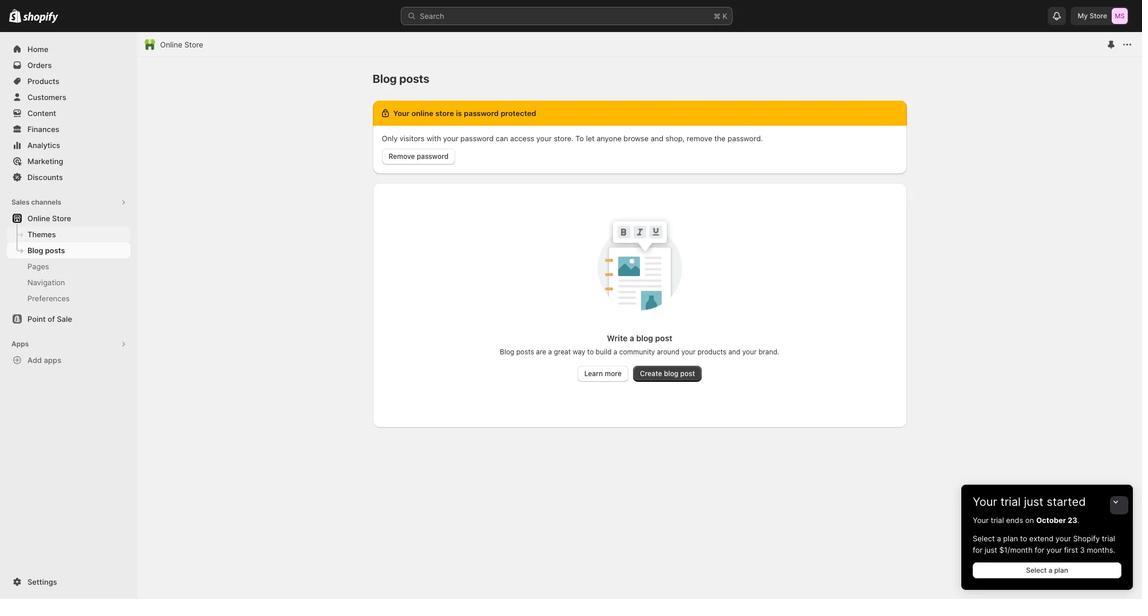 Task type: describe. For each thing, give the bounding box(es) containing it.
themes link
[[7, 227, 130, 243]]

0 vertical spatial online store
[[160, 40, 203, 49]]

add apps button
[[7, 352, 130, 368]]

pages link
[[7, 259, 130, 275]]

select a plan
[[1027, 566, 1069, 575]]

settings
[[27, 578, 57, 587]]

1 vertical spatial your
[[1047, 546, 1063, 555]]

your trial just started button
[[962, 485, 1133, 509]]

your trial just started element
[[962, 515, 1133, 590]]

sales
[[11, 198, 29, 207]]

ends
[[1007, 516, 1024, 525]]

customers link
[[7, 89, 130, 105]]

started
[[1047, 495, 1086, 509]]

blog posts
[[27, 246, 65, 255]]

2 for from the left
[[1035, 546, 1045, 555]]

months.
[[1087, 546, 1116, 555]]

trial for ends
[[991, 516, 1004, 525]]

preferences
[[27, 294, 70, 303]]

marketing
[[27, 157, 63, 166]]

23
[[1068, 516, 1078, 525]]

blog
[[27, 246, 43, 255]]

your for your trial just started
[[973, 495, 998, 509]]

0 vertical spatial online store link
[[160, 39, 203, 50]]

trial for just
[[1001, 495, 1021, 509]]

discounts
[[27, 173, 63, 182]]

apps
[[11, 340, 29, 348]]

1 vertical spatial online store
[[27, 214, 71, 223]]

0 vertical spatial your
[[1056, 534, 1072, 544]]

select a plan to extend your shopify trial for just $1/month for your first 3 months.
[[973, 534, 1116, 555]]

3
[[1081, 546, 1085, 555]]

1 for from the left
[[973, 546, 983, 555]]

add apps
[[27, 356, 61, 365]]

pages
[[27, 262, 49, 271]]

shopify image
[[9, 9, 21, 23]]

navigation link
[[7, 275, 130, 291]]

your for your trial ends on october 23 .
[[973, 516, 989, 525]]

sale
[[57, 315, 72, 324]]

apps button
[[7, 336, 130, 352]]

your trial just started
[[973, 495, 1086, 509]]

select for select a plan
[[1027, 566, 1047, 575]]

finances
[[27, 125, 59, 134]]

channels
[[31, 198, 61, 207]]

extend
[[1030, 534, 1054, 544]]

content link
[[7, 105, 130, 121]]

point of sale link
[[7, 311, 130, 327]]

orders link
[[7, 57, 130, 73]]

posts
[[45, 246, 65, 255]]

just inside select a plan to extend your shopify trial for just $1/month for your first 3 months.
[[985, 546, 998, 555]]

point
[[27, 315, 46, 324]]

0 horizontal spatial online store link
[[7, 211, 130, 227]]



Task type: vqa. For each thing, say whether or not it's contained in the screenshot.
'Pages'
yes



Task type: locate. For each thing, give the bounding box(es) containing it.
1 horizontal spatial a
[[1049, 566, 1053, 575]]

customers
[[27, 93, 66, 102]]

home link
[[7, 41, 130, 57]]

1 vertical spatial a
[[1049, 566, 1053, 575]]

1 vertical spatial online store link
[[7, 211, 130, 227]]

your left ends
[[973, 516, 989, 525]]

1 horizontal spatial just
[[1024, 495, 1044, 509]]

plan inside select a plan to extend your shopify trial for just $1/month for your first 3 months.
[[1004, 534, 1019, 544]]

add
[[27, 356, 42, 365]]

1 vertical spatial store
[[185, 40, 203, 49]]

my
[[1078, 11, 1088, 20]]

1 horizontal spatial select
[[1027, 566, 1047, 575]]

your inside your trial just started element
[[973, 516, 989, 525]]

my store image
[[1112, 8, 1128, 24]]

apps
[[44, 356, 61, 365]]

your up your trial ends on october 23 .
[[973, 495, 998, 509]]

on
[[1026, 516, 1035, 525]]

products
[[27, 77, 59, 86]]

0 horizontal spatial for
[[973, 546, 983, 555]]

1 vertical spatial just
[[985, 546, 998, 555]]

discounts link
[[7, 169, 130, 185]]

online store link down channels
[[7, 211, 130, 227]]

1 vertical spatial select
[[1027, 566, 1047, 575]]

1 horizontal spatial online
[[160, 40, 182, 49]]

$1/month
[[1000, 546, 1033, 555]]

point of sale
[[27, 315, 72, 324]]

select inside select a plan to extend your shopify trial for just $1/month for your first 3 months.
[[973, 534, 995, 544]]

your
[[973, 495, 998, 509], [973, 516, 989, 525]]

trial inside select a plan to extend your shopify trial for just $1/month for your first 3 months.
[[1102, 534, 1116, 544]]

online right 'online store' icon
[[160, 40, 182, 49]]

preferences link
[[7, 291, 130, 307]]

home
[[27, 45, 48, 54]]

online store right 'online store' icon
[[160, 40, 203, 49]]

online
[[160, 40, 182, 49], [27, 214, 50, 223]]

a inside select a plan to extend your shopify trial for just $1/month for your first 3 months.
[[997, 534, 1002, 544]]

trial up ends
[[1001, 495, 1021, 509]]

my store
[[1078, 11, 1108, 20]]

sales channels
[[11, 198, 61, 207]]

just left $1/month
[[985, 546, 998, 555]]

search
[[420, 11, 444, 21]]

k
[[723, 11, 728, 21]]

your
[[1056, 534, 1072, 544], [1047, 546, 1063, 555]]

2 vertical spatial trial
[[1102, 534, 1116, 544]]

1 horizontal spatial for
[[1035, 546, 1045, 555]]

1 horizontal spatial online store link
[[160, 39, 203, 50]]

marketing link
[[7, 153, 130, 169]]

orders
[[27, 61, 52, 70]]

point of sale button
[[0, 311, 137, 327]]

0 vertical spatial select
[[973, 534, 995, 544]]

plan down first
[[1055, 566, 1069, 575]]

plan up $1/month
[[1004, 534, 1019, 544]]

a for select a plan to extend your shopify trial for just $1/month for your first 3 months.
[[997, 534, 1002, 544]]

0 vertical spatial your
[[973, 495, 998, 509]]

2 horizontal spatial store
[[1090, 11, 1108, 20]]

store right the my at top right
[[1090, 11, 1108, 20]]

for down extend
[[1035, 546, 1045, 555]]

of
[[48, 315, 55, 324]]

your trial ends on october 23 .
[[973, 516, 1080, 525]]

0 horizontal spatial a
[[997, 534, 1002, 544]]

select for select a plan to extend your shopify trial for just $1/month for your first 3 months.
[[973, 534, 995, 544]]

online store image
[[144, 39, 156, 50]]

0 horizontal spatial store
[[52, 214, 71, 223]]

0 vertical spatial online
[[160, 40, 182, 49]]

0 horizontal spatial just
[[985, 546, 998, 555]]

navigation
[[27, 278, 65, 287]]

store up "themes" link
[[52, 214, 71, 223]]

0 horizontal spatial select
[[973, 534, 995, 544]]

1 vertical spatial trial
[[991, 516, 1004, 525]]

0 vertical spatial plan
[[1004, 534, 1019, 544]]

your inside your trial just started dropdown button
[[973, 495, 998, 509]]

0 vertical spatial store
[[1090, 11, 1108, 20]]

.
[[1078, 516, 1080, 525]]

store right 'online store' icon
[[185, 40, 203, 49]]

0 horizontal spatial online store
[[27, 214, 71, 223]]

content
[[27, 109, 56, 118]]

just
[[1024, 495, 1044, 509], [985, 546, 998, 555]]

trial
[[1001, 495, 1021, 509], [991, 516, 1004, 525], [1102, 534, 1116, 544]]

0 vertical spatial just
[[1024, 495, 1044, 509]]

store
[[1090, 11, 1108, 20], [185, 40, 203, 49], [52, 214, 71, 223]]

0 horizontal spatial online
[[27, 214, 50, 223]]

select left "to"
[[973, 534, 995, 544]]

2 vertical spatial store
[[52, 214, 71, 223]]

just up on
[[1024, 495, 1044, 509]]

2 your from the top
[[973, 516, 989, 525]]

just inside dropdown button
[[1024, 495, 1044, 509]]

sales channels button
[[7, 195, 130, 211]]

analytics
[[27, 141, 60, 150]]

online up themes
[[27, 214, 50, 223]]

plan
[[1004, 534, 1019, 544], [1055, 566, 1069, 575]]

1 vertical spatial your
[[973, 516, 989, 525]]

online store link right 'online store' icon
[[160, 39, 203, 50]]

for
[[973, 546, 983, 555], [1035, 546, 1045, 555]]

settings link
[[7, 574, 130, 590]]

to
[[1021, 534, 1028, 544]]

your up first
[[1056, 534, 1072, 544]]

⌘ k
[[714, 11, 728, 21]]

for left $1/month
[[973, 546, 983, 555]]

shopify image
[[23, 12, 58, 23]]

first
[[1065, 546, 1078, 555]]

1 your from the top
[[973, 495, 998, 509]]

blog posts link
[[7, 243, 130, 259]]

⌘
[[714, 11, 721, 21]]

select down select a plan to extend your shopify trial for just $1/month for your first 3 months.
[[1027, 566, 1047, 575]]

a up $1/month
[[997, 534, 1002, 544]]

a for select a plan
[[1049, 566, 1053, 575]]

products link
[[7, 73, 130, 89]]

themes
[[27, 230, 56, 239]]

0 vertical spatial a
[[997, 534, 1002, 544]]

your left first
[[1047, 546, 1063, 555]]

1 horizontal spatial store
[[185, 40, 203, 49]]

online store
[[160, 40, 203, 49], [27, 214, 71, 223]]

a
[[997, 534, 1002, 544], [1049, 566, 1053, 575]]

finances link
[[7, 121, 130, 137]]

trial inside dropdown button
[[1001, 495, 1021, 509]]

1 horizontal spatial plan
[[1055, 566, 1069, 575]]

a down select a plan to extend your shopify trial for just $1/month for your first 3 months.
[[1049, 566, 1053, 575]]

shopify
[[1074, 534, 1100, 544]]

online store link
[[160, 39, 203, 50], [7, 211, 130, 227]]

online store down channels
[[27, 214, 71, 223]]

0 vertical spatial trial
[[1001, 495, 1021, 509]]

analytics link
[[7, 137, 130, 153]]

trial left ends
[[991, 516, 1004, 525]]

1 horizontal spatial online store
[[160, 40, 203, 49]]

1 vertical spatial online
[[27, 214, 50, 223]]

0 horizontal spatial plan
[[1004, 534, 1019, 544]]

october
[[1037, 516, 1067, 525]]

1 vertical spatial plan
[[1055, 566, 1069, 575]]

select
[[973, 534, 995, 544], [1027, 566, 1047, 575]]

plan for select a plan to extend your shopify trial for just $1/month for your first 3 months.
[[1004, 534, 1019, 544]]

trial up months.
[[1102, 534, 1116, 544]]

select a plan link
[[973, 563, 1122, 579]]

plan for select a plan
[[1055, 566, 1069, 575]]



